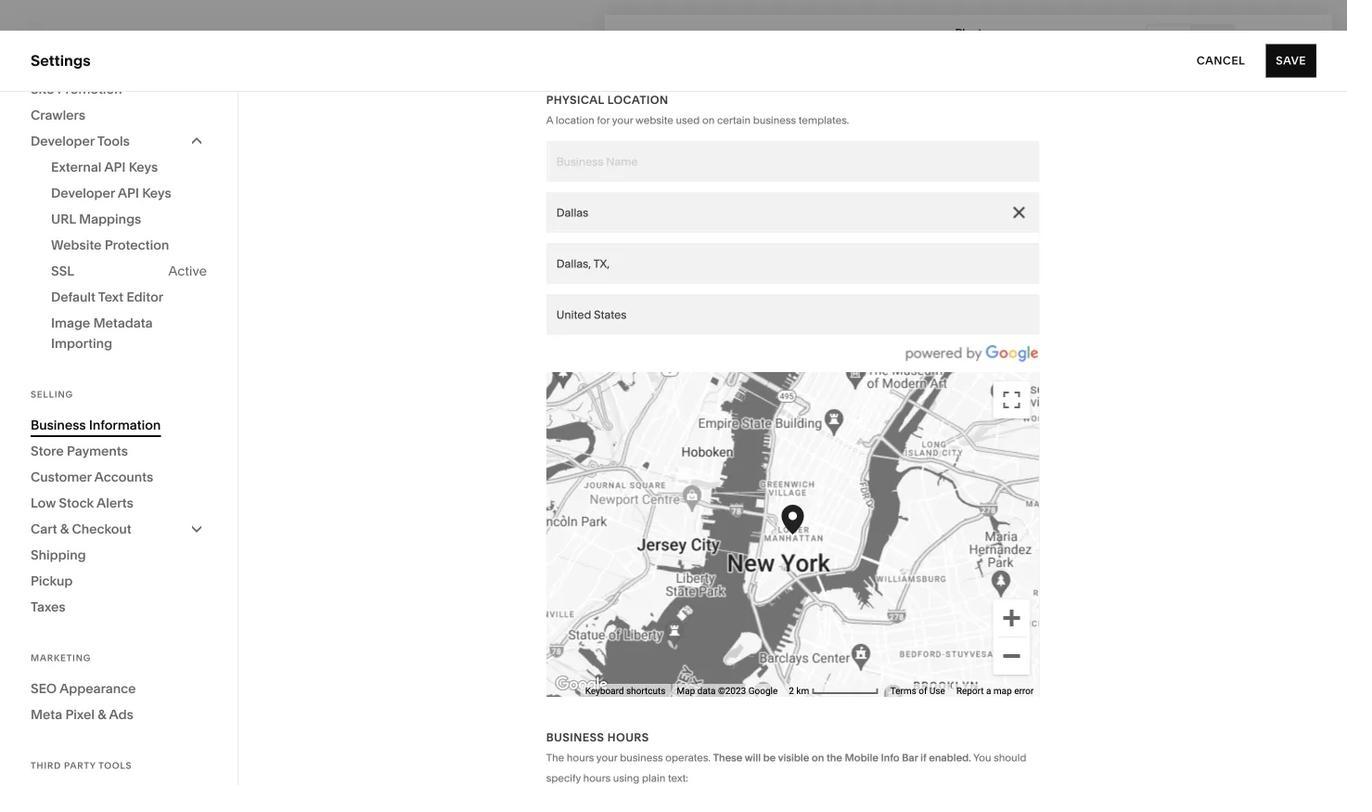 Task type: vqa. For each thing, say whether or not it's contained in the screenshot.
the Learn more
no



Task type: describe. For each thing, give the bounding box(es) containing it.
seo appearance link
[[31, 676, 207, 702]]

location
[[608, 93, 669, 107]]

0 horizontal spatial of
[[773, 752, 785, 767]]

external api keys link
[[51, 154, 207, 180]]

analytics link
[[31, 246, 206, 268]]

promotion
[[57, 81, 122, 97]]

editor
[[127, 289, 164, 305]]

keys for developer api keys
[[142, 185, 171, 201]]

days.
[[533, 752, 565, 767]]

report a map error link
[[957, 685, 1034, 697]]

protection
[[105, 237, 169, 253]]

seo
[[31, 681, 57, 696]]

meta pixel & ads
[[31, 707, 133, 722]]

you
[[974, 752, 992, 764]]

site promotion link
[[31, 76, 207, 102]]

0 horizontal spatial business
[[620, 752, 663, 764]]

operates.
[[666, 752, 711, 764]]

alerts
[[97, 495, 133, 511]]

ads
[[109, 707, 133, 722]]

the for mobile
[[827, 752, 843, 764]]

cart
[[31, 521, 57, 537]]

terms of use link
[[891, 685, 945, 697]]

1 vertical spatial tools
[[98, 760, 132, 771]]

keyboard shortcuts
[[585, 685, 666, 697]]

google
[[749, 685, 778, 697]]

cancel
[[1197, 54, 1246, 67]]

cart & checkout
[[31, 521, 132, 537]]

data
[[698, 685, 716, 697]]

bar
[[902, 752, 918, 764]]

party
[[64, 760, 96, 771]]

your down business hours
[[596, 752, 618, 764]]

plain
[[642, 772, 666, 785]]

your
[[413, 752, 441, 767]]

2 selling from the top
[[31, 389, 73, 400]]

Address text field
[[546, 192, 1040, 233]]

developer api keys link
[[51, 180, 207, 206]]

taxes link
[[31, 594, 207, 620]]

accounts
[[94, 469, 153, 485]]

1 vertical spatial on
[[812, 752, 824, 764]]

keyboard
[[585, 685, 624, 697]]

2 km button
[[783, 684, 885, 697]]

out
[[750, 752, 770, 767]]

api for developer
[[118, 185, 139, 201]]

Country text field
[[546, 294, 1040, 335]]

cart & checkout button
[[31, 516, 207, 542]]

terms of use
[[891, 685, 945, 697]]

meta pixel & ads link
[[31, 702, 207, 728]]

report
[[957, 685, 984, 697]]

customer
[[31, 469, 92, 485]]

asset library link
[[31, 544, 206, 566]]

use
[[930, 685, 945, 697]]

crawlers link
[[31, 102, 207, 128]]

cancel button
[[1197, 44, 1246, 77]]

shipping
[[31, 547, 86, 563]]

mobile
[[845, 752, 879, 764]]

Search items… text field
[[299, 124, 570, 165]]

ends
[[470, 752, 500, 767]]

a
[[986, 685, 991, 697]]

image metadata importing
[[51, 315, 153, 351]]

website for website protection
[[51, 237, 102, 253]]

website for website
[[31, 115, 88, 133]]

visible
[[778, 752, 810, 764]]

save button
[[1266, 44, 1317, 77]]

if
[[921, 752, 927, 764]]

these
[[713, 752, 743, 764]]

external api keys
[[51, 159, 158, 175]]

third
[[31, 760, 61, 771]]

help link
[[31, 610, 64, 630]]

store payments link
[[31, 438, 207, 464]]

crawlers
[[31, 107, 85, 123]]

appearance
[[59, 681, 136, 696]]

website protection
[[51, 237, 169, 253]]

store payments
[[31, 443, 128, 459]]

image metadata importing link
[[51, 310, 207, 356]]

asset
[[31, 545, 71, 563]]

metadata
[[93, 315, 153, 331]]

your left site.
[[788, 752, 815, 767]]

your inside physical location a location for your website used on certain business templates.
[[612, 114, 633, 127]]

john
[[74, 671, 100, 685]]

text
[[98, 289, 123, 305]]

developer for developer api keys
[[51, 185, 115, 201]]

map
[[994, 685, 1012, 697]]

you should specify hours using plain text:
[[546, 752, 1027, 785]]

business for business information
[[31, 417, 86, 433]]

url
[[51, 211, 76, 227]]

developer tools link
[[31, 128, 207, 154]]

store
[[31, 443, 64, 459]]

a
[[546, 114, 553, 127]]

info
[[881, 752, 900, 764]]

get
[[670, 752, 690, 767]]

payments
[[67, 443, 128, 459]]

url mappings
[[51, 211, 141, 227]]

site.
[[818, 752, 843, 767]]

specify
[[546, 772, 581, 785]]

the
[[546, 752, 564, 764]]

1 horizontal spatial of
[[919, 685, 927, 697]]



Task type: locate. For each thing, give the bounding box(es) containing it.
website
[[636, 114, 674, 127]]

contacts
[[31, 214, 95, 232]]

& right cart
[[60, 521, 69, 537]]

0 horizontal spatial &
[[60, 521, 69, 537]]

pickup
[[31, 573, 73, 589]]

selling up the business information
[[31, 389, 73, 400]]

plant
[[955, 26, 982, 39]]

1 vertical spatial business
[[546, 731, 605, 744]]

business up plain on the left of the page
[[620, 752, 663, 764]]

low stock alerts
[[31, 495, 133, 511]]

tools inside dropdown button
[[97, 133, 130, 149]]

website inside "website" link
[[31, 115, 88, 133]]

1 horizontal spatial on
[[812, 752, 824, 764]]

the for most
[[693, 752, 713, 767]]

contacts link
[[31, 213, 206, 235]]

the right get
[[693, 752, 713, 767]]

default text editor
[[51, 289, 164, 305]]

0 horizontal spatial on
[[702, 114, 715, 127]]

google image
[[551, 673, 612, 697]]

business up the store
[[31, 417, 86, 433]]

0 horizontal spatial business
[[31, 417, 86, 433]]

1 horizontal spatial the
[[827, 752, 843, 764]]

analytics
[[31, 247, 96, 265]]

0 vertical spatial website
[[31, 115, 88, 133]]

keys
[[129, 159, 158, 175], [142, 185, 171, 201]]

report a map error
[[957, 685, 1034, 697]]

site promotion
[[31, 81, 122, 97]]

customer accounts
[[31, 469, 153, 485]]

1 marketing from the top
[[31, 181, 103, 199]]

the left mobile
[[827, 752, 843, 764]]

1 the from the left
[[693, 752, 713, 767]]

1 vertical spatial marketing
[[31, 652, 91, 664]]

shortcuts
[[626, 685, 666, 697]]

default
[[51, 289, 96, 305]]

1 horizontal spatial &
[[98, 707, 106, 722]]

terms
[[891, 685, 917, 697]]

business up the
[[546, 731, 605, 744]]

marketing down 'external'
[[31, 181, 103, 199]]

api up url mappings link
[[118, 185, 139, 201]]

developer for developer tools
[[31, 133, 95, 149]]

library
[[74, 545, 124, 563]]

business
[[753, 114, 796, 127], [620, 752, 663, 764]]

api
[[104, 159, 126, 175], [118, 185, 139, 201]]

2 settings from the top
[[31, 578, 89, 596]]

settings up site promotion
[[31, 52, 91, 70]]

meta
[[31, 707, 62, 722]]

2 the from the left
[[827, 752, 843, 764]]

on inside physical location a location for your website used on certain business templates.
[[702, 114, 715, 127]]

0 vertical spatial on
[[702, 114, 715, 127]]

business for business hours
[[546, 731, 605, 744]]

on
[[702, 114, 715, 127], [812, 752, 824, 764]]

taxes
[[31, 599, 65, 615]]

0 vertical spatial business
[[31, 417, 86, 433]]

website inside website protection link
[[51, 237, 102, 253]]

1 vertical spatial of
[[773, 752, 785, 767]]

keyboard shortcuts button
[[585, 684, 666, 697]]

be
[[763, 752, 776, 764]]

marketing
[[31, 181, 103, 199], [31, 652, 91, 664]]

marketing inside the marketing link
[[31, 181, 103, 199]]

on right used
[[702, 114, 715, 127]]

0 vertical spatial &
[[60, 521, 69, 537]]

map region
[[309, 321, 1260, 785]]

of left use
[[919, 685, 927, 697]]

developer tools
[[31, 133, 130, 149]]

website down contacts
[[51, 237, 102, 253]]

1 horizontal spatial business
[[753, 114, 796, 127]]

& left ads
[[98, 707, 106, 722]]

developer down 'external'
[[51, 185, 115, 201]]

business hours
[[546, 731, 649, 744]]

hours down upgrade
[[583, 772, 611, 785]]

physical location a location for your website used on certain business templates.
[[546, 93, 849, 127]]

1 horizontal spatial business
[[546, 731, 605, 744]]

keys for external api keys
[[129, 159, 158, 175]]

business inside physical location a location for your website used on certain business templates.
[[753, 114, 796, 127]]

seo appearance
[[31, 681, 136, 696]]

0 horizontal spatial the
[[693, 752, 713, 767]]

your trial ends in 14 days. upgrade now to get the most out of your site.
[[413, 752, 843, 767]]

website down site promotion
[[31, 115, 88, 133]]

1 settings from the top
[[31, 52, 91, 70]]

should
[[994, 752, 1027, 764]]

0 vertical spatial settings
[[31, 52, 91, 70]]

selling down crawlers
[[31, 148, 79, 166]]

developer api keys
[[51, 185, 171, 201]]

api for external
[[104, 159, 126, 175]]

km
[[797, 685, 809, 697]]

selling inside selling link
[[31, 148, 79, 166]]

0 vertical spatial marketing
[[31, 181, 103, 199]]

0 vertical spatial hours
[[567, 752, 594, 764]]

1 vertical spatial website
[[51, 237, 102, 253]]

physical
[[546, 93, 605, 107]]

1 vertical spatial selling
[[31, 389, 73, 400]]

14
[[517, 752, 530, 767]]

trial
[[444, 752, 467, 767]]

ssl
[[51, 263, 74, 279]]

1 vertical spatial api
[[118, 185, 139, 201]]

business right certain
[[753, 114, 796, 127]]

used
[[676, 114, 700, 127]]

40.7207559, 74.0007613 image
[[782, 505, 804, 535]]

1 vertical spatial developer
[[51, 185, 115, 201]]

tools down crawlers link at the left top
[[97, 133, 130, 149]]

shipping link
[[31, 542, 207, 568]]

Business Name text field
[[546, 141, 1040, 182]]

0 vertical spatial keys
[[129, 159, 158, 175]]

third party tools
[[31, 760, 132, 771]]

your right for on the top left
[[612, 114, 633, 127]]

keys up developer api keys link
[[129, 159, 158, 175]]

information
[[89, 417, 161, 433]]

website protection link
[[51, 232, 207, 258]]

low stock alerts link
[[31, 490, 207, 516]]

1 vertical spatial &
[[98, 707, 106, 722]]

scheduling link
[[31, 279, 206, 301]]

0 vertical spatial business
[[753, 114, 796, 127]]

0 vertical spatial selling
[[31, 148, 79, 166]]

0 vertical spatial developer
[[31, 133, 95, 149]]

settings up taxes
[[31, 578, 89, 596]]

the
[[693, 752, 713, 767], [827, 752, 843, 764]]

hours inside you should specify hours using plain text:
[[583, 772, 611, 785]]

1 vertical spatial keys
[[142, 185, 171, 201]]

on right visible
[[812, 752, 824, 764]]

default text editor link
[[51, 284, 207, 310]]

importing
[[51, 335, 112, 351]]

marketing up "john"
[[31, 652, 91, 664]]

row group
[[238, 143, 605, 785]]

map data ©2023 google
[[677, 685, 778, 697]]

0 vertical spatial of
[[919, 685, 927, 697]]

customer accounts link
[[31, 464, 207, 490]]

site
[[31, 81, 54, 97]]

tools right party
[[98, 760, 132, 771]]

business information link
[[31, 412, 207, 438]]

of right the out
[[773, 752, 785, 767]]

developer
[[31, 133, 95, 149], [51, 185, 115, 201]]

1 vertical spatial hours
[[583, 772, 611, 785]]

cart & checkout link
[[31, 516, 207, 542]]

now
[[625, 752, 651, 767]]

City, State, Zip text field
[[546, 243, 1040, 284]]

hours
[[608, 731, 649, 744]]

keys up url mappings link
[[142, 185, 171, 201]]

1 vertical spatial business
[[620, 752, 663, 764]]

the hours your business operates. these will be visible on the mobile info bar if enabled.
[[546, 752, 971, 764]]

save
[[1276, 54, 1307, 67]]

api up the marketing link
[[104, 159, 126, 175]]

0 vertical spatial tools
[[97, 133, 130, 149]]

error
[[1014, 685, 1034, 697]]

enabled.
[[929, 752, 971, 764]]

business
[[31, 417, 86, 433], [546, 731, 605, 744]]

0 vertical spatial api
[[104, 159, 126, 175]]

2 km
[[789, 685, 812, 697]]

developer inside dropdown button
[[31, 133, 95, 149]]

hours right the
[[567, 752, 594, 764]]

templates.
[[799, 114, 849, 127]]

marketing link
[[31, 180, 206, 202]]

1 selling from the top
[[31, 148, 79, 166]]

johnsmith43233@gmail.com
[[74, 686, 222, 699]]

active
[[168, 263, 207, 279]]

& inside "dropdown button"
[[60, 521, 69, 537]]

1 vertical spatial settings
[[31, 578, 89, 596]]

2 marketing from the top
[[31, 652, 91, 664]]

developer down crawlers
[[31, 133, 95, 149]]

scheduling
[[31, 280, 111, 298]]

checkout
[[72, 521, 132, 537]]

selling link
[[31, 147, 206, 169]]

text:
[[668, 772, 688, 785]]



